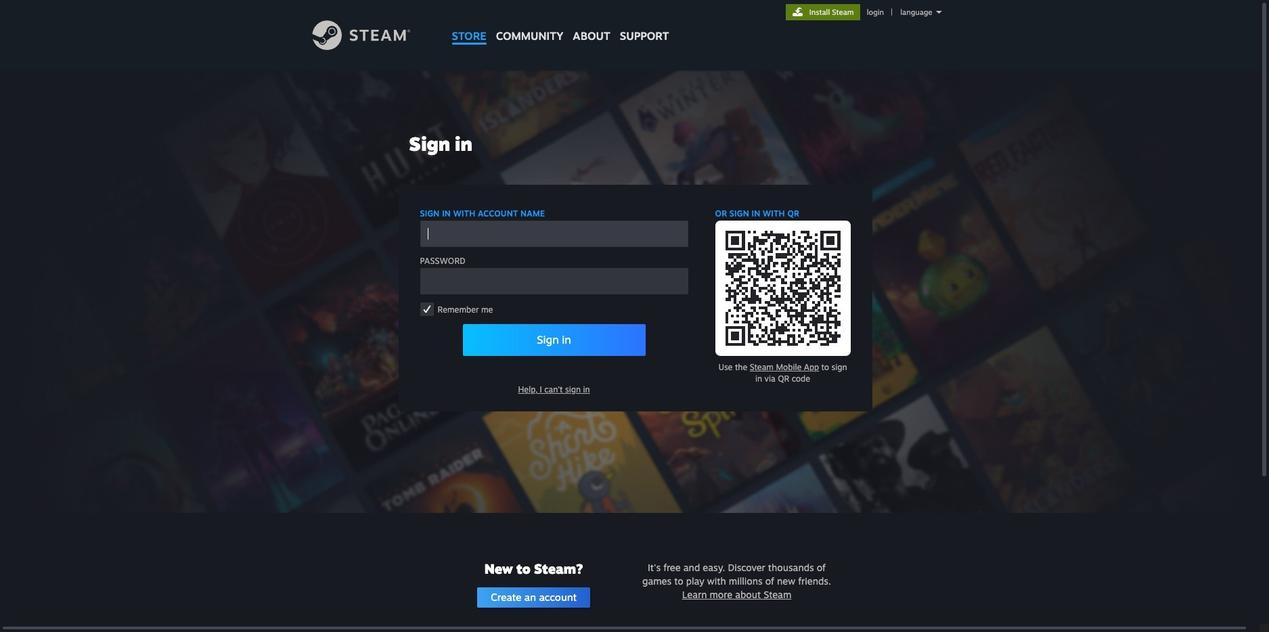 Task type: vqa. For each thing, say whether or not it's contained in the screenshot.
Link to the Steam Homepage image
yes



Task type: locate. For each thing, give the bounding box(es) containing it.
link to the steam homepage image
[[312, 20, 431, 50]]

global menu navigation
[[447, 0, 674, 49]]

None text field
[[420, 221, 688, 247]]

None password field
[[420, 268, 688, 294]]

account menu navigation
[[786, 4, 948, 20]]



